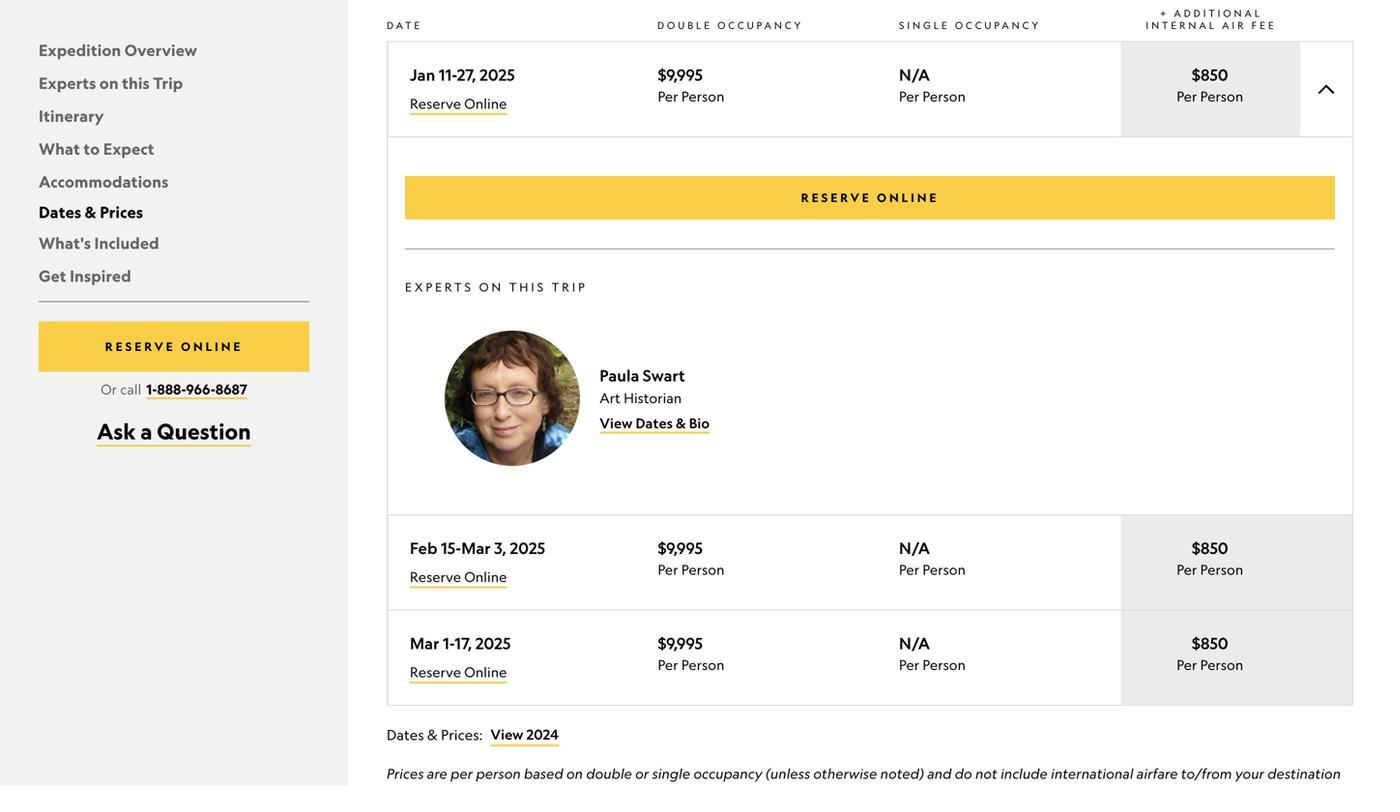 Task type: locate. For each thing, give the bounding box(es) containing it.
prices up internal
[[387, 765, 424, 782]]

experts inside paula swart row
[[405, 280, 474, 294]]

occupancy inside "column header"
[[955, 19, 1041, 32]]

ask
[[97, 418, 136, 445]]

view
[[600, 415, 633, 432], [491, 726, 524, 743]]

and
[[927, 765, 952, 782], [710, 785, 735, 786], [935, 785, 959, 786], [1176, 785, 1200, 786]]

1 vertical spatial 1-
[[443, 634, 455, 653]]

and down "to/from"
[[1176, 785, 1200, 786]]

2025 inside cell
[[480, 65, 515, 85]]

$850 for jan 11-27, 2025
[[1192, 65, 1228, 85]]

dates & prices: view 2024
[[387, 726, 559, 744]]

1-
[[146, 380, 157, 398], [443, 634, 455, 653]]

date
[[387, 19, 423, 32]]

$850 per person for jan 11-27, 2025
[[1177, 65, 1244, 105]]

0 horizontal spatial experts
[[39, 73, 96, 93]]

1 horizontal spatial prices
[[387, 765, 424, 782]]

occupancy
[[694, 765, 763, 782]]

reserve online for mar 1-17, 2025
[[410, 664, 507, 680]]

reserve inside paula swart row
[[801, 191, 872, 205]]

feb 15-mar 3, 2025 cell
[[388, 515, 658, 610]]

reserve online link inside jan 11-27, 2025 cell
[[410, 94, 507, 115]]

2 horizontal spatial &
[[676, 415, 686, 432]]

swart
[[643, 366, 685, 385]]

0 horizontal spatial 1-
[[146, 380, 157, 398]]

reserve for jan 11-27, 2025
[[410, 95, 461, 112]]

online for jan 11-27, 2025
[[464, 95, 507, 112]]

1 vertical spatial experts
[[405, 280, 474, 294]]

1 vertical spatial $9,995 per person
[[658, 539, 725, 578]]

2 vertical spatial n/a per person
[[899, 634, 966, 673]]

0 horizontal spatial mar
[[410, 634, 439, 653]]

& up 'what's included' link
[[85, 202, 96, 222]]

0 vertical spatial 2025
[[480, 65, 515, 85]]

reserve
[[410, 95, 461, 112], [801, 191, 872, 205], [105, 339, 176, 354], [410, 569, 461, 585], [410, 664, 461, 680]]

are down (unless on the bottom of the page
[[772, 785, 793, 786]]

0 vertical spatial are
[[427, 765, 448, 782]]

2025 inside cell
[[476, 634, 511, 653]]

1 vertical spatial $850
[[1192, 539, 1228, 558]]

0 vertical spatial $9,995
[[658, 65, 703, 85]]

reserve inside feb 15-mar 3, 2025 cell
[[410, 569, 461, 585]]

reserve online
[[410, 95, 507, 112], [801, 191, 939, 205], [105, 339, 243, 354], [410, 569, 507, 585], [410, 664, 507, 680]]

& left prices:
[[427, 726, 438, 744]]

row containing feb 15-mar 3, 2025
[[388, 515, 1353, 610]]

3 n/a from the top
[[899, 634, 930, 653]]

0 horizontal spatial view
[[491, 726, 524, 743]]

reserve inside jan 11-27, 2025 cell
[[410, 95, 461, 112]]

1 horizontal spatial to
[[1013, 785, 1027, 786]]

0 vertical spatial experts
[[39, 73, 96, 93]]

n/a per person
[[899, 65, 966, 105], [899, 539, 966, 578], [899, 634, 966, 673]]

dates for dates & prices
[[39, 202, 81, 222]]

0 vertical spatial $850
[[1192, 65, 1228, 85]]

3 $850 from the top
[[1192, 634, 1228, 653]]

reserve online for jan 11-27, 2025
[[410, 95, 507, 112]]

your
[[1235, 765, 1265, 782]]

row
[[387, 0, 1354, 41], [387, 42, 1354, 515], [388, 42, 1353, 136], [388, 42, 1353, 136], [388, 515, 1353, 610], [388, 611, 1353, 705]]

2 horizontal spatial this
[[1295, 785, 1319, 786]]

1 horizontal spatial on
[[479, 280, 504, 294]]

1 horizontal spatial 1-
[[443, 634, 455, 653]]

2 horizontal spatial on
[[567, 765, 583, 782]]

reserve online inside jan 11-27, 2025 cell
[[410, 95, 507, 112]]

single occupancy column header
[[899, 0, 1122, 41]]

the
[[546, 785, 568, 786], [1110, 785, 1132, 786]]

per
[[658, 88, 678, 105], [899, 88, 920, 105], [1177, 88, 1197, 105], [658, 561, 678, 578], [899, 561, 920, 578], [1177, 561, 1197, 578], [658, 657, 678, 673], [899, 657, 920, 673], [1177, 657, 1197, 673], [451, 765, 473, 782]]

1 horizontal spatial mar
[[461, 539, 491, 558]]

& for dates & prices: view 2024
[[427, 726, 438, 744]]

reserve for feb 15-mar 3, 2025
[[410, 569, 461, 585]]

$9,995 for jan 11-27, 2025
[[658, 65, 703, 85]]

1 vertical spatial trip
[[552, 280, 588, 294]]

view down art
[[600, 415, 633, 432]]

row containing + additional internal air fee
[[387, 0, 1354, 41]]

2 vertical spatial dates
[[387, 726, 424, 744]]

reserve online link inside feb 15-mar 3, 2025 cell
[[410, 567, 507, 588]]

1 vertical spatial view
[[491, 726, 524, 743]]

2025 right 17,
[[476, 634, 511, 653]]

1- right call
[[146, 380, 157, 398]]

dates
[[39, 202, 81, 222], [636, 415, 673, 432], [387, 726, 424, 744]]

1 vertical spatial $850 per person
[[1177, 539, 1244, 578]]

2 horizontal spatial dates
[[636, 415, 673, 432]]

or up all
[[635, 765, 649, 782]]

1 horizontal spatial are
[[772, 785, 793, 786]]

1 horizontal spatial experts
[[405, 280, 474, 294]]

1 horizontal spatial dates
[[387, 726, 424, 744]]

person
[[682, 88, 725, 105], [923, 88, 966, 105], [1200, 88, 1244, 105], [682, 561, 725, 578], [923, 561, 966, 578], [1200, 561, 1244, 578], [682, 657, 725, 673], [923, 657, 966, 673], [1200, 657, 1244, 673], [476, 765, 521, 782]]

1 horizontal spatial the
[[1110, 785, 1132, 786]]

0 horizontal spatial to
[[84, 139, 100, 159]]

2 vertical spatial n/a
[[899, 634, 930, 653]]

online for mar 1-17, 2025
[[464, 664, 507, 680]]

1 horizontal spatial &
[[427, 726, 438, 744]]

mar left 17,
[[410, 634, 439, 653]]

see
[[1084, 785, 1107, 786]]

trip
[[153, 73, 183, 93], [552, 280, 588, 294]]

prices up included
[[100, 202, 143, 222]]

$850 for mar 1-17, 2025
[[1192, 634, 1228, 653]]

online inside feb 15-mar 3, 2025 cell
[[464, 569, 507, 585]]

& left the bio on the bottom of the page
[[676, 415, 686, 432]]

0 vertical spatial or
[[635, 765, 649, 782]]

occupancy
[[718, 19, 804, 32], [955, 19, 1041, 32]]

0 horizontal spatial or
[[387, 785, 400, 786]]

2025 inside cell
[[510, 539, 545, 558]]

2 vertical spatial &
[[427, 726, 438, 744]]

1- up prices:
[[443, 634, 455, 653]]

question
[[157, 418, 251, 445]]

1 occupancy from the left
[[718, 19, 804, 32]]

view left the 2024
[[491, 726, 524, 743]]

0 vertical spatial n/a per person
[[899, 65, 966, 105]]

occupancy right single
[[955, 19, 1041, 32]]

single
[[652, 765, 691, 782]]

3,
[[494, 539, 507, 558]]

1 vertical spatial dates
[[636, 415, 673, 432]]

jan 11-27, 2025
[[410, 65, 515, 85]]

8687
[[216, 380, 247, 398]]

1 vertical spatial 2025
[[510, 539, 545, 558]]

expedition
[[39, 40, 121, 60]]

1 vertical spatial prices
[[387, 765, 424, 782]]

0 horizontal spatial the
[[546, 785, 568, 786]]

3 $850 per person from the top
[[1177, 634, 1244, 673]]

paula
[[600, 366, 639, 385]]

1 $9,995 from the top
[[658, 65, 703, 85]]

1 vertical spatial mar
[[410, 634, 439, 653]]

$9,995 for mar 1-17, 2025
[[658, 634, 703, 653]]

0 horizontal spatial dates
[[39, 202, 81, 222]]

inspired
[[70, 266, 131, 286]]

$850
[[1192, 65, 1228, 85], [1192, 539, 1228, 558], [1192, 634, 1228, 653]]

1 vertical spatial $9,995
[[658, 539, 703, 558]]

0 horizontal spatial this
[[122, 73, 150, 93]]

view inside dates & prices: view 2024
[[491, 726, 524, 743]]

0 horizontal spatial &
[[85, 202, 96, 222]]

a
[[140, 418, 152, 445]]

double
[[657, 19, 713, 32]]

966-
[[186, 380, 216, 398]]

table
[[387, 0, 1354, 706]]

0 vertical spatial n/a cell
[[899, 42, 1121, 136]]

1 vertical spatial &
[[676, 415, 686, 432]]

1 horizontal spatial occupancy
[[955, 19, 1041, 32]]

are
[[427, 765, 448, 782], [772, 785, 793, 786]]

&
[[85, 202, 96, 222], [676, 415, 686, 432], [427, 726, 438, 744]]

1 vertical spatial this
[[509, 280, 546, 294]]

2 the from the left
[[1110, 785, 1132, 786]]

2 n/a per person from the top
[[899, 539, 966, 578]]

1 $9,995 cell from the top
[[658, 42, 899, 136]]

0 vertical spatial n/a
[[899, 65, 930, 85]]

2 n/a cell from the top
[[899, 515, 1121, 610]]

1 horizontal spatial experts on this trip
[[405, 280, 588, 294]]

1 horizontal spatial or
[[635, 765, 649, 782]]

reserve online link for jan 11-27, 2025
[[410, 94, 507, 115]]

n/a cell
[[899, 42, 1121, 136], [899, 515, 1121, 610], [899, 611, 1121, 705]]

occupancy right 'double'
[[718, 19, 804, 32]]

2 vertical spatial this
[[1295, 785, 1319, 786]]

reserve online link inside mar 1-17, 2025 cell
[[410, 662, 507, 684]]

0 horizontal spatial occupancy
[[718, 19, 804, 32]]

2 $850 from the top
[[1192, 539, 1228, 558]]

11-
[[439, 65, 457, 85]]

2 $9,995 from the top
[[658, 539, 703, 558]]

$9,995 per person for mar 1-17, 2025
[[658, 634, 725, 673]]

what to expect
[[39, 139, 154, 159]]

to right what
[[84, 139, 100, 159]]

to down include on the right of page
[[1013, 785, 1027, 786]]

2 occupancy from the left
[[955, 19, 1041, 32]]

conditions
[[1203, 785, 1271, 786]]

reserve online inside feb 15-mar 3, 2025 cell
[[410, 569, 507, 585]]

and left do
[[927, 765, 952, 782]]

n/a per person for feb 15-mar 3, 2025
[[899, 539, 966, 578]]

or left internal
[[387, 785, 400, 786]]

3 $9,995 per person from the top
[[658, 634, 725, 673]]

2 $850 per person from the top
[[1177, 539, 1244, 578]]

0 vertical spatial dates
[[39, 202, 81, 222]]

prices
[[100, 202, 143, 222], [387, 765, 424, 782]]

3 $9,995 cell from the top
[[658, 611, 899, 705]]

what's included
[[39, 233, 159, 253]]

2 vertical spatial $850
[[1192, 634, 1228, 653]]

air
[[1222, 19, 1247, 32]]

0 vertical spatial to
[[84, 139, 100, 159]]

overview
[[124, 40, 197, 60]]

paula swart row
[[388, 136, 1353, 514]]

1 the from the left
[[546, 785, 568, 786]]

1 vertical spatial n/a per person
[[899, 539, 966, 578]]

this
[[122, 73, 150, 93], [509, 280, 546, 294], [1295, 785, 1319, 786]]

in
[[847, 785, 859, 786]]

$850 per person
[[1177, 65, 1244, 105], [1177, 539, 1244, 578], [1177, 634, 1244, 673]]

dates inside paula swart art historian view dates & bio
[[636, 415, 673, 432]]

on
[[99, 73, 119, 93], [479, 280, 504, 294], [567, 765, 583, 782]]

& for dates & prices
[[85, 202, 96, 222]]

the down based on the left of the page
[[546, 785, 568, 786]]

2025
[[480, 65, 515, 85], [510, 539, 545, 558], [476, 634, 511, 653]]

reserve online for feb 15-mar 3, 2025
[[410, 569, 507, 585]]

$9,995
[[658, 65, 703, 85], [658, 539, 703, 558], [658, 634, 703, 653]]

3 $9,995 from the top
[[658, 634, 703, 653]]

reserve online link inside paula swart row
[[405, 176, 1335, 220]]

1 vertical spatial to
[[1013, 785, 1027, 786]]

are up internal
[[427, 765, 448, 782]]

feb
[[410, 539, 438, 558]]

1 n/a from the top
[[899, 65, 930, 85]]

the right see
[[1110, 785, 1132, 786]]

1 n/a per person from the top
[[899, 65, 966, 105]]

1 vertical spatial n/a
[[899, 539, 930, 558]]

reserve online inside reserve online link
[[801, 191, 939, 205]]

online inside jan 11-27, 2025 cell
[[464, 95, 507, 112]]

1 vertical spatial n/a cell
[[899, 515, 1121, 610]]

reserve inside mar 1-17, 2025 cell
[[410, 664, 461, 680]]

reserve online link for mar 1-17, 2025
[[410, 662, 507, 684]]

0 vertical spatial $850 per person
[[1177, 65, 1244, 105]]

2025 for jan 11-27, 2025
[[480, 65, 515, 85]]

$850 per person for mar 1-17, 2025
[[1177, 634, 1244, 673]]

2 vertical spatial $9,995
[[658, 634, 703, 653]]

0 vertical spatial prices
[[100, 202, 143, 222]]

online inside mar 1-17, 2025 cell
[[464, 664, 507, 680]]

0 vertical spatial 1-
[[146, 380, 157, 398]]

$9,995 per person
[[658, 65, 725, 105], [658, 539, 725, 578], [658, 634, 725, 673]]

per inside prices are per person based on double or single occupancy (unless otherwise noted) and do not include international airfare to/from your destination or internal flights during the expedition. all prices and fares are quoted in u.s. dollars and subject to change. see the terms and conditions for this tri
[[451, 765, 473, 782]]

1 vertical spatial are
[[772, 785, 793, 786]]

2 vertical spatial n/a cell
[[899, 611, 1121, 705]]

$9,995 cell
[[658, 42, 899, 136], [658, 515, 899, 610], [658, 611, 899, 705]]

during
[[500, 785, 543, 786]]

0 vertical spatial $9,995 per person
[[658, 65, 725, 105]]

1 horizontal spatial trip
[[552, 280, 588, 294]]

2025 right "3," on the bottom left
[[510, 539, 545, 558]]

1 vertical spatial or
[[387, 785, 400, 786]]

to inside prices are per person based on double or single occupancy (unless otherwise noted) and do not include international airfare to/from your destination or internal flights during the expedition. all prices and fares are quoted in u.s. dollars and subject to change. see the terms and conditions for this tri
[[1013, 785, 1027, 786]]

2 $9,995 cell from the top
[[658, 515, 899, 610]]

2 n/a from the top
[[899, 539, 930, 558]]

0 horizontal spatial experts on this trip
[[39, 73, 183, 93]]

2 vertical spatial $9,995 cell
[[658, 611, 899, 705]]

$9,995 per person for feb 15-mar 3, 2025
[[658, 539, 725, 578]]

reserve online inside mar 1-17, 2025 cell
[[410, 664, 507, 680]]

1 vertical spatial $9,995 cell
[[658, 515, 899, 610]]

mar inside cell
[[410, 634, 439, 653]]

0 horizontal spatial trip
[[153, 73, 183, 93]]

terms
[[1135, 785, 1173, 786]]

0 vertical spatial mar
[[461, 539, 491, 558]]

or
[[635, 765, 649, 782], [387, 785, 400, 786]]

3 n/a per person from the top
[[899, 634, 966, 673]]

mar left "3," on the bottom left
[[461, 539, 491, 558]]

occupancy inside column header
[[718, 19, 804, 32]]

3 n/a cell from the top
[[899, 611, 1121, 705]]

2 vertical spatial 2025
[[476, 634, 511, 653]]

0 vertical spatial on
[[99, 73, 119, 93]]

reserve online link
[[410, 94, 507, 115], [405, 176, 1335, 220], [39, 321, 309, 372], [410, 567, 507, 588], [410, 662, 507, 684]]

0 horizontal spatial prices
[[100, 202, 143, 222]]

$9,995 for feb 15-mar 3, 2025
[[658, 539, 703, 558]]

1 vertical spatial experts on this trip
[[405, 280, 588, 294]]

2 vertical spatial $9,995 per person
[[658, 634, 725, 673]]

2 vertical spatial on
[[567, 765, 583, 782]]

2 vertical spatial $850 per person
[[1177, 634, 1244, 673]]

0 vertical spatial $9,995 cell
[[658, 42, 899, 136]]

internal
[[403, 785, 453, 786]]

international
[[1051, 765, 1134, 782]]

dates up internal
[[387, 726, 424, 744]]

otherwise
[[813, 765, 877, 782]]

1 horizontal spatial this
[[509, 280, 546, 294]]

0 vertical spatial this
[[122, 73, 150, 93]]

1 $9,995 per person from the top
[[658, 65, 725, 105]]

1 $850 per person from the top
[[1177, 65, 1244, 105]]

0 horizontal spatial are
[[427, 765, 448, 782]]

1 $850 from the top
[[1192, 65, 1228, 85]]

1 vertical spatial on
[[479, 280, 504, 294]]

2 $9,995 per person from the top
[[658, 539, 725, 578]]

dates down historian
[[636, 415, 673, 432]]

2025 right 27,
[[480, 65, 515, 85]]

1 n/a cell from the top
[[899, 42, 1121, 136]]

0 vertical spatial view
[[600, 415, 633, 432]]

17,
[[455, 634, 472, 653]]

n/a
[[899, 65, 930, 85], [899, 539, 930, 558], [899, 634, 930, 653]]

historian
[[624, 390, 682, 406]]

1 horizontal spatial view
[[600, 415, 633, 432]]

online
[[464, 95, 507, 112], [877, 191, 939, 205], [181, 339, 243, 354], [464, 569, 507, 585], [464, 664, 507, 680]]

0 vertical spatial &
[[85, 202, 96, 222]]

ask a question button
[[97, 418, 251, 447]]

n/a for mar 1-17, 2025
[[899, 634, 930, 653]]

additional
[[1174, 7, 1263, 19]]

dates up what's
[[39, 202, 81, 222]]



Task type: describe. For each thing, give the bounding box(es) containing it.
0 horizontal spatial on
[[99, 73, 119, 93]]

mar 1-17, 2025
[[410, 634, 511, 653]]

on inside paula swart row
[[479, 280, 504, 294]]

+ additional internal air fee
[[1146, 7, 1277, 32]]

itinerary
[[39, 106, 104, 126]]

& inside paula swart art historian view dates & bio
[[676, 415, 686, 432]]

$850 for feb 15-mar 3, 2025
[[1192, 539, 1228, 558]]

paula swart art historian view dates & bio
[[600, 366, 710, 432]]

expedition.
[[571, 785, 645, 786]]

get inspired link
[[39, 266, 131, 286]]

feb 15-mar 3, 2025
[[410, 539, 545, 558]]

do
[[955, 765, 972, 782]]

accommodations
[[39, 172, 169, 191]]

noted)
[[880, 765, 924, 782]]

what's included link
[[39, 233, 159, 253]]

expect
[[103, 139, 154, 159]]

destination
[[1268, 765, 1341, 782]]

reserve online link for feb 15-mar 3, 2025
[[410, 567, 507, 588]]

airfare
[[1137, 765, 1178, 782]]

table containing jan 11-27, 2025
[[387, 0, 1354, 706]]

view inside paula swart art historian view dates & bio
[[600, 415, 633, 432]]

2025 for mar 1-17, 2025
[[476, 634, 511, 653]]

u.s.
[[862, 785, 886, 786]]

based
[[524, 765, 563, 782]]

get
[[39, 266, 66, 286]]

n/a cell for mar 1-17, 2025
[[899, 611, 1121, 705]]

or call 1-888-966-8687
[[101, 380, 247, 398]]

2024
[[527, 726, 559, 743]]

expedition overview
[[39, 40, 197, 60]]

mar inside cell
[[461, 539, 491, 558]]

n/a cell for feb 15-mar 3, 2025
[[899, 515, 1121, 610]]

double occupancy
[[657, 19, 804, 32]]

or
[[101, 381, 117, 397]]

+ additional internal air fee column header
[[1122, 0, 1354, 41]]

jan
[[410, 65, 435, 85]]

and down do
[[935, 785, 959, 786]]

fee
[[1252, 19, 1277, 32]]

reserve for mar 1-17, 2025
[[410, 664, 461, 680]]

bio
[[689, 415, 710, 432]]

dollars
[[889, 785, 932, 786]]

accommodations link
[[39, 172, 169, 191]]

ask a question
[[97, 418, 251, 445]]

get inspired
[[39, 266, 131, 286]]

+
[[1160, 7, 1169, 19]]

n/a per person for mar 1-17, 2025
[[899, 634, 966, 673]]

expert paula swart image
[[445, 331, 580, 466]]

27,
[[457, 65, 476, 85]]

888-
[[157, 380, 186, 398]]

$850 per person for feb 15-mar 3, 2025
[[1177, 539, 1244, 578]]

online for feb 15-mar 3, 2025
[[464, 569, 507, 585]]

trip inside paula swart row
[[552, 280, 588, 294]]

n/a per person for jan 11-27, 2025
[[899, 65, 966, 105]]

for
[[1274, 785, 1292, 786]]

itinerary link
[[39, 106, 104, 126]]

call
[[120, 381, 141, 397]]

quoted
[[796, 785, 844, 786]]

1- inside cell
[[443, 634, 455, 653]]

experts on this trip inside paula swart row
[[405, 280, 588, 294]]

subject
[[963, 785, 1010, 786]]

n/a for feb 15-mar 3, 2025
[[899, 539, 930, 558]]

prices are per person based on double or single occupancy (unless otherwise noted) and do not include international airfare to/from your destination or internal flights during the expedition. all prices and fares are quoted in u.s. dollars and subject to change. see the terms and conditions for this tri
[[387, 765, 1345, 786]]

dates & prices
[[39, 202, 143, 222]]

dates for dates & prices: view 2024
[[387, 726, 424, 744]]

$9,995 cell for feb 15-mar 3, 2025
[[658, 515, 899, 610]]

what to expect link
[[39, 139, 154, 159]]

include
[[1001, 765, 1048, 782]]

fares
[[738, 785, 769, 786]]

jan 11-27, 2025 cell
[[388, 42, 658, 136]]

not
[[975, 765, 998, 782]]

what's
[[39, 233, 91, 253]]

row containing mar 1-17, 2025
[[388, 611, 1353, 705]]

internal
[[1146, 19, 1217, 32]]

all
[[648, 785, 666, 786]]

$9,995 cell for jan 11-27, 2025
[[658, 42, 899, 136]]

double occupancy column header
[[657, 0, 899, 41]]

single occupancy
[[899, 19, 1041, 32]]

n/a cell for jan 11-27, 2025
[[899, 42, 1121, 136]]

prices:
[[441, 726, 483, 744]]

n/a for jan 11-27, 2025
[[899, 65, 930, 85]]

0 vertical spatial trip
[[153, 73, 183, 93]]

double
[[586, 765, 632, 782]]

this inside prices are per person based on double or single occupancy (unless otherwise noted) and do not include international airfare to/from your destination or internal flights during the expedition. all prices and fares are quoted in u.s. dollars and subject to change. see the terms and conditions for this tri
[[1295, 785, 1319, 786]]

included
[[94, 233, 159, 253]]

person inside prices are per person based on double or single occupancy (unless otherwise noted) and do not include international airfare to/from your destination or internal flights during the expedition. all prices and fares are quoted in u.s. dollars and subject to change. see the terms and conditions for this tri
[[476, 765, 521, 782]]

0 vertical spatial experts on this trip
[[39, 73, 183, 93]]

expedition overview link
[[39, 40, 197, 60]]

online inside paula swart row
[[877, 191, 939, 205]]

15-
[[441, 539, 461, 558]]

this inside paula swart row
[[509, 280, 546, 294]]

on inside prices are per person based on double or single occupancy (unless otherwise noted) and do not include international airfare to/from your destination or internal flights during the expedition. all prices and fares are quoted in u.s. dollars and subject to change. see the terms and conditions for this tri
[[567, 765, 583, 782]]

$9,995 cell for mar 1-17, 2025
[[658, 611, 899, 705]]

single
[[899, 19, 950, 32]]

flights
[[456, 785, 497, 786]]

prices inside prices are per person based on double or single occupancy (unless otherwise noted) and do not include international airfare to/from your destination or internal flights during the expedition. all prices and fares are quoted in u.s. dollars and subject to change. see the terms and conditions for this tri
[[387, 765, 424, 782]]

change.
[[1030, 785, 1081, 786]]

occupancy for single occupancy
[[955, 19, 1041, 32]]

mar 1-17, 2025 cell
[[388, 611, 658, 705]]

occupancy for double occupancy
[[718, 19, 804, 32]]

1-888-966-8687 link
[[146, 380, 247, 399]]

dates & prices link
[[39, 202, 143, 222]]

what
[[39, 139, 80, 159]]

$9,995 per person for jan 11-27, 2025
[[658, 65, 725, 105]]

experts on this trip link
[[39, 73, 183, 93]]

(unless
[[766, 765, 810, 782]]

to/from
[[1181, 765, 1232, 782]]

and down occupancy
[[710, 785, 735, 786]]

art
[[600, 390, 621, 406]]

prices
[[669, 785, 707, 786]]



Task type: vqa. For each thing, say whether or not it's contained in the screenshot.
Dates for Dates & Prices
yes



